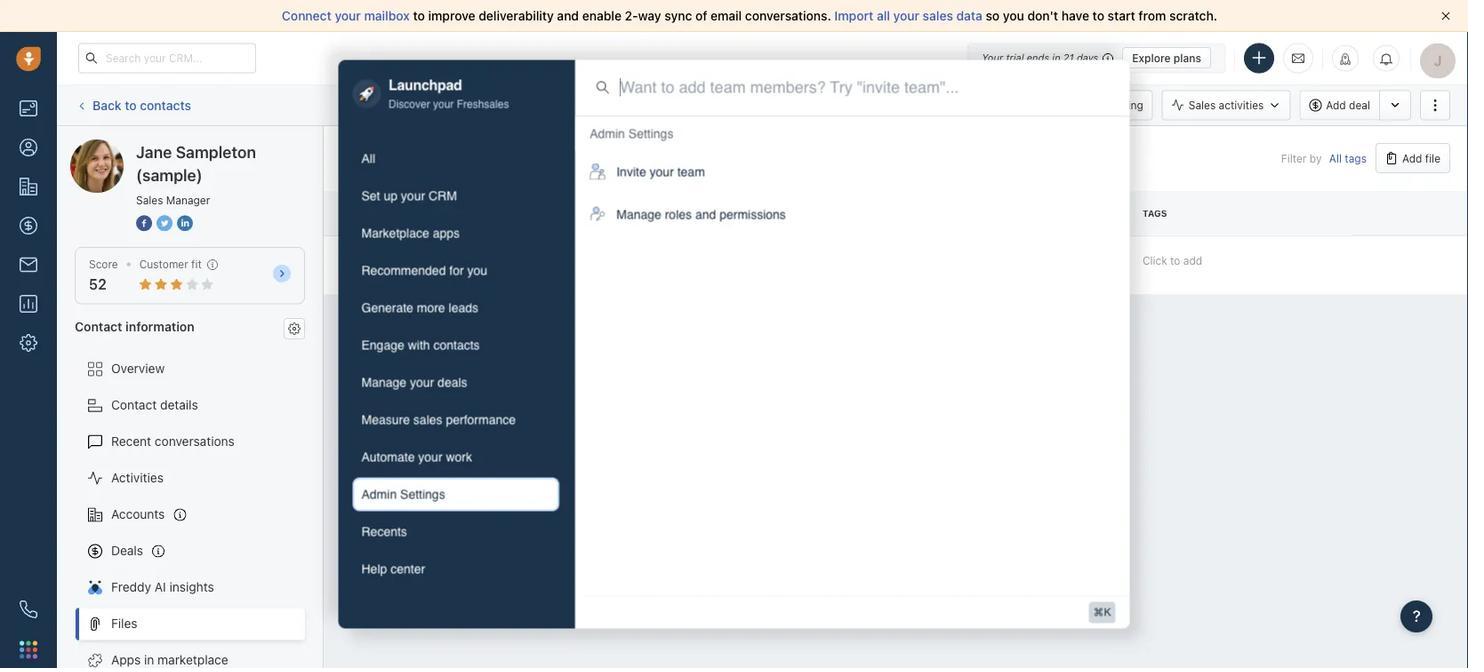 Task type: vqa. For each thing, say whether or not it's contained in the screenshot.
Updates available. Click to refresh.
yes



Task type: describe. For each thing, give the bounding box(es) containing it.
team
[[677, 165, 705, 179]]

recommended for you
[[361, 264, 487, 278]]

details
[[160, 398, 198, 413]]

all button
[[353, 142, 560, 176]]

enable
[[582, 8, 622, 23]]

1 horizontal spatial you
[[1003, 8, 1024, 23]]

Want to add team members? Try "invite team"... field
[[620, 76, 1108, 99]]

sales for sales activities
[[1189, 99, 1216, 112]]

call link
[[816, 90, 871, 120]]

recent
[[111, 434, 151, 449]]

52
[[89, 276, 107, 293]]

updates
[[683, 99, 726, 111]]

trial
[[1006, 52, 1024, 64]]

marketplace
[[361, 226, 429, 241]]

automate your work button
[[353, 441, 560, 474]]

admin settings heading inside the list of options list box
[[590, 125, 673, 143]]

recents button
[[353, 515, 560, 549]]

invite
[[616, 165, 646, 179]]

sales activities
[[1189, 99, 1264, 112]]

0 vertical spatial files
[[341, 142, 375, 161]]

ends
[[1027, 52, 1049, 64]]

launchpad discover your freshsales
[[389, 77, 509, 111]]

meeting
[[1103, 99, 1143, 112]]

score 52
[[89, 258, 118, 293]]

mng settings image
[[288, 323, 301, 335]]

add for add deal
[[1326, 99, 1346, 112]]

manage for manage your deals
[[361, 376, 406, 390]]

phone image
[[20, 601, 37, 619]]

k
[[1104, 607, 1111, 619]]

how to attach files to contacts?
[[382, 257, 546, 270]]

freshworks switcher image
[[20, 641, 37, 659]]

customer
[[139, 258, 188, 271]]

connect
[[282, 8, 332, 23]]

filter
[[1281, 152, 1307, 164]]

email button
[[744, 90, 807, 120]]

apps in marketplace
[[111, 653, 228, 668]]

back to contacts
[[92, 98, 191, 112]]

email
[[771, 99, 798, 112]]

⌘
[[1093, 607, 1104, 619]]

2-
[[625, 8, 638, 23]]

add file button
[[1376, 143, 1450, 173]]

don't
[[1028, 8, 1058, 23]]

way
[[638, 8, 661, 23]]

contacts for engage with contacts
[[433, 338, 480, 353]]

have
[[1062, 8, 1089, 23]]

with
[[408, 338, 430, 353]]

filter by all tags
[[1281, 152, 1367, 164]]

recent conversations
[[111, 434, 235, 449]]

refresh.
[[820, 99, 858, 111]]

files
[[457, 257, 479, 270]]

1 horizontal spatial click
[[1143, 254, 1167, 267]]

add
[[1183, 254, 1202, 267]]

sampleton
[[176, 142, 256, 161]]

to inside the updates available. click to refresh. 'link'
[[806, 99, 817, 111]]

explore plans link
[[1122, 47, 1211, 68]]

activities
[[1219, 99, 1264, 112]]

to inside back to contacts link
[[125, 98, 137, 112]]

set up your crm button
[[353, 179, 560, 213]]

press-command-k-to-open-and-close element
[[1089, 602, 1116, 624]]

engage with contacts
[[361, 338, 480, 353]]

admin settings for the list of options list box at the top of page
[[590, 127, 673, 141]]

marketplace apps
[[361, 226, 460, 241]]

all tags link
[[1329, 152, 1367, 164]]

(sample)
[[136, 165, 202, 185]]

twitter circled image
[[157, 213, 173, 233]]

and inside the list of options list box
[[695, 207, 716, 222]]

52 button
[[89, 276, 107, 293]]

set up your crm
[[361, 189, 457, 203]]

freddy
[[111, 580, 151, 595]]

add deal button
[[1299, 90, 1379, 120]]

your right "all"
[[893, 8, 919, 23]]

measure sales performance
[[361, 413, 516, 427]]

explore plans
[[1132, 52, 1201, 64]]

call button
[[816, 90, 871, 120]]

accounts
[[111, 507, 165, 522]]

so
[[986, 8, 1000, 23]]

1 vertical spatial files
[[111, 617, 137, 631]]

click to add
[[1143, 254, 1202, 267]]

admin settings button
[[353, 478, 560, 512]]

⌘ k
[[1093, 607, 1111, 619]]

contact details
[[111, 398, 198, 413]]

contacts for back to contacts
[[140, 98, 191, 112]]

to left add
[[1170, 254, 1180, 267]]

manager
[[166, 194, 210, 206]]

your inside button
[[410, 376, 434, 390]]

ai
[[155, 580, 166, 595]]

how
[[382, 257, 405, 270]]

phone element
[[11, 592, 46, 628]]

leads
[[449, 301, 478, 315]]

1 vertical spatial in
[[144, 653, 154, 668]]

tags
[[1345, 152, 1367, 164]]

information
[[125, 319, 194, 334]]

list of options list box
[[576, 116, 1130, 236]]



Task type: locate. For each thing, give the bounding box(es) containing it.
up
[[384, 189, 397, 203]]

1 vertical spatial and
[[695, 207, 716, 222]]

sales left the data
[[923, 8, 953, 23]]

score
[[89, 258, 118, 271]]

2 all from the left
[[1329, 152, 1342, 164]]

and
[[557, 8, 579, 23], [695, 207, 716, 222]]

engage with contacts button
[[353, 329, 560, 362]]

facebook circled image
[[136, 213, 152, 233]]

deliverability
[[479, 8, 554, 23]]

add for add file
[[1402, 152, 1422, 165]]

0 horizontal spatial in
[[144, 653, 154, 668]]

to right email
[[806, 99, 817, 111]]

0 horizontal spatial you
[[467, 264, 487, 278]]

to left start
[[1093, 8, 1104, 23]]

contacts
[[140, 98, 191, 112], [433, 338, 480, 353]]

0 vertical spatial contacts
[[140, 98, 191, 112]]

0 horizontal spatial and
[[557, 8, 579, 23]]

overview
[[111, 362, 165, 376]]

attach
[[421, 257, 454, 270]]

your left team
[[650, 165, 674, 179]]

in right apps
[[144, 653, 154, 668]]

0 vertical spatial sales
[[1189, 99, 1216, 112]]

and left enable
[[557, 8, 579, 23]]

sync
[[665, 8, 692, 23]]

manage your deals button
[[353, 366, 560, 400]]

your down launchpad
[[433, 98, 454, 111]]

conversations.
[[745, 8, 831, 23]]

0 horizontal spatial click
[[779, 99, 803, 111]]

close image
[[1441, 12, 1450, 20]]

click
[[779, 99, 803, 111], [1143, 254, 1167, 267]]

1 vertical spatial click
[[1143, 254, 1167, 267]]

set
[[361, 189, 380, 203]]

days
[[1077, 52, 1098, 64]]

0 vertical spatial you
[[1003, 8, 1024, 23]]

recents
[[361, 525, 407, 539]]

automate
[[361, 450, 415, 465]]

0 vertical spatial contact
[[75, 319, 122, 334]]

sales
[[1189, 99, 1216, 112], [136, 194, 163, 206]]

call
[[843, 99, 862, 112]]

jane sampleton (sample)
[[136, 142, 256, 185]]

mailbox
[[364, 8, 410, 23]]

sales up automate your work
[[413, 413, 442, 427]]

for
[[449, 264, 464, 278]]

settings for admin settings button
[[400, 488, 445, 502]]

admin settings inside button
[[361, 488, 445, 502]]

1 vertical spatial you
[[467, 264, 487, 278]]

1 vertical spatial sales
[[136, 194, 163, 206]]

sales left activities in the right of the page
[[1189, 99, 1216, 112]]

sales for sales manager
[[136, 194, 163, 206]]

to
[[413, 8, 425, 23], [1093, 8, 1104, 23], [125, 98, 137, 112], [806, 99, 817, 111], [1170, 254, 1180, 267], [408, 257, 419, 270], [482, 257, 492, 270]]

tab list containing all
[[353, 142, 560, 587]]

recommended
[[361, 264, 446, 278]]

owner
[[685, 209, 720, 219]]

more
[[417, 301, 445, 315]]

to right the how
[[408, 257, 419, 270]]

admin inside button
[[361, 488, 397, 502]]

launchpad
[[389, 77, 462, 93]]

manage down engage at the bottom left of page
[[361, 376, 406, 390]]

1 horizontal spatial all
[[1329, 152, 1342, 164]]

admin settings heading
[[590, 125, 673, 143], [590, 125, 673, 143]]

email image
[[1292, 51, 1305, 66]]

1 horizontal spatial contacts
[[433, 338, 480, 353]]

1 horizontal spatial in
[[1052, 52, 1061, 64]]

you inside button
[[467, 264, 487, 278]]

back to contacts link
[[75, 91, 192, 119]]

files up set
[[341, 142, 375, 161]]

1 horizontal spatial sales
[[1189, 99, 1216, 112]]

all
[[877, 8, 890, 23]]

contact for contact information
[[75, 319, 122, 334]]

tab list
[[353, 142, 560, 587]]

available.
[[729, 99, 776, 111]]

in left 21
[[1052, 52, 1061, 64]]

1 horizontal spatial and
[[695, 207, 716, 222]]

0 horizontal spatial contacts
[[140, 98, 191, 112]]

contacts inside button
[[433, 338, 480, 353]]

1 vertical spatial manage
[[361, 376, 406, 390]]

your left the mailbox
[[335, 8, 361, 23]]

0 horizontal spatial add
[[1326, 99, 1346, 112]]

back
[[92, 98, 121, 112]]

your
[[335, 8, 361, 23], [893, 8, 919, 23], [433, 98, 454, 111], [650, 165, 674, 179], [401, 189, 425, 203], [410, 376, 434, 390], [418, 450, 442, 465]]

to right files
[[482, 257, 492, 270]]

measure sales performance button
[[353, 403, 560, 437]]

you right so
[[1003, 8, 1024, 23]]

add left file
[[1402, 152, 1422, 165]]

1 horizontal spatial sales
[[923, 8, 953, 23]]

settings inside the list of options list box
[[628, 127, 673, 141]]

1 vertical spatial add
[[1402, 152, 1422, 165]]

0 vertical spatial and
[[557, 8, 579, 23]]

deals
[[438, 376, 467, 390]]

0 vertical spatial add
[[1326, 99, 1346, 112]]

click right the available.
[[779, 99, 803, 111]]

to right back
[[125, 98, 137, 112]]

import all your sales data link
[[834, 8, 986, 23]]

name
[[341, 209, 369, 219]]

contact down 52 button
[[75, 319, 122, 334]]

automate your work
[[361, 450, 472, 465]]

manage for manage roles and permissions
[[616, 207, 661, 222]]

import
[[834, 8, 873, 23]]

1 horizontal spatial files
[[341, 142, 375, 161]]

your inside the list of options list box
[[650, 165, 674, 179]]

1 horizontal spatial add
[[1402, 152, 1422, 165]]

all right by on the top
[[1329, 152, 1342, 164]]

you right for
[[467, 264, 487, 278]]

0 horizontal spatial manage
[[361, 376, 406, 390]]

email
[[711, 8, 742, 23]]

you
[[1003, 8, 1024, 23], [467, 264, 487, 278]]

from
[[1139, 8, 1166, 23]]

0 horizontal spatial all
[[361, 152, 375, 166]]

file
[[1425, 152, 1441, 165]]

apps
[[111, 653, 141, 668]]

manage inside button
[[361, 376, 406, 390]]

help
[[361, 563, 387, 577]]

sales activities button
[[1162, 90, 1299, 120], [1162, 90, 1291, 120]]

contact information
[[75, 319, 194, 334]]

admin inside the list of options list box
[[590, 127, 625, 141]]

your trial ends in 21 days
[[982, 52, 1098, 64]]

1 vertical spatial sales
[[413, 413, 442, 427]]

sales
[[923, 8, 953, 23], [413, 413, 442, 427]]

0 vertical spatial click
[[779, 99, 803, 111]]

deal
[[1349, 99, 1370, 112]]

add file
[[1402, 152, 1441, 165]]

your right up
[[401, 189, 425, 203]]

freddy ai insights
[[111, 580, 214, 595]]

contacts up manage your deals button
[[433, 338, 480, 353]]

to right the mailbox
[[413, 8, 425, 23]]

add deal
[[1326, 99, 1370, 112]]

0 horizontal spatial sales
[[413, 413, 442, 427]]

tags
[[1143, 208, 1167, 218]]

linkedin circled image
[[177, 213, 193, 233]]

admin settings inside the list of options list box
[[590, 127, 673, 141]]

1 horizontal spatial manage
[[616, 207, 661, 222]]

sales up facebook circled image
[[136, 194, 163, 206]]

settings inside button
[[400, 488, 445, 502]]

0 vertical spatial sales
[[923, 8, 953, 23]]

0 horizontal spatial files
[[111, 617, 137, 631]]

settings for the list of options list box at the top of page
[[628, 127, 673, 141]]

Search your CRM... text field
[[78, 43, 256, 73]]

contact for contact details
[[111, 398, 157, 413]]

plans
[[1174, 52, 1201, 64]]

1 all from the left
[[361, 152, 375, 166]]

admin settings for admin settings button
[[361, 488, 445, 502]]

manage inside the list of options list box
[[616, 207, 661, 222]]

click left add
[[1143, 254, 1167, 267]]

add left deal
[[1326, 99, 1346, 112]]

admin for the list of options list box at the top of page
[[590, 127, 625, 141]]

crm
[[429, 189, 457, 203]]

1 vertical spatial contacts
[[433, 338, 480, 353]]

generate more leads button
[[353, 291, 560, 325]]

invite your team
[[616, 165, 705, 179]]

all up set
[[361, 152, 375, 166]]

sales inside button
[[413, 413, 442, 427]]

0 horizontal spatial sales
[[136, 194, 163, 206]]

all inside button
[[361, 152, 375, 166]]

your left work
[[418, 450, 442, 465]]

1 vertical spatial contact
[[111, 398, 157, 413]]

explore
[[1132, 52, 1171, 64]]

files up apps
[[111, 617, 137, 631]]

work
[[446, 450, 472, 465]]

your inside launchpad discover your freshsales
[[433, 98, 454, 111]]

and right roles
[[695, 207, 716, 222]]

settings
[[628, 127, 673, 141], [628, 127, 673, 141], [400, 488, 445, 502]]

connect your mailbox link
[[282, 8, 413, 23]]

fit
[[191, 258, 202, 271]]

0 vertical spatial manage
[[616, 207, 661, 222]]

contacts down search your crm... text box
[[140, 98, 191, 112]]

jane
[[136, 142, 172, 161]]

your left deals
[[410, 376, 434, 390]]

manage left roles
[[616, 207, 661, 222]]

improve
[[428, 8, 475, 23]]

data
[[956, 8, 982, 23]]

contact up recent
[[111, 398, 157, 413]]

updates available. click to refresh. link
[[658, 88, 867, 122]]

0 vertical spatial in
[[1052, 52, 1061, 64]]

recommended for you button
[[353, 254, 560, 288]]

click inside 'link'
[[779, 99, 803, 111]]

discover
[[389, 98, 430, 111]]

help center
[[361, 563, 425, 577]]

performance
[[446, 413, 516, 427]]

admin for admin settings button
[[361, 488, 397, 502]]

by
[[1310, 152, 1322, 164]]

contacts?
[[495, 257, 546, 270]]



